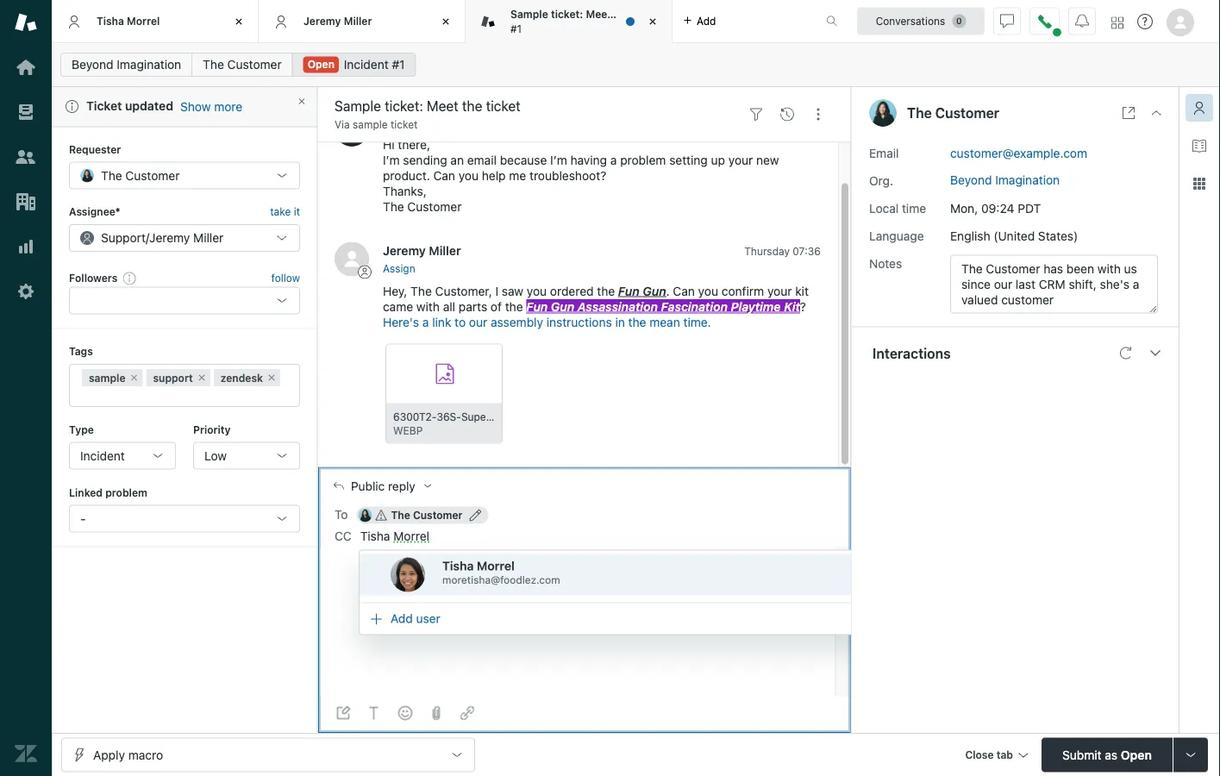 Task type: locate. For each thing, give the bounding box(es) containing it.
beyond imagination link down tisha morrel
[[60, 53, 192, 77]]

tisha up the moretisha@foodlez.com
[[442, 559, 474, 573]]

a down the with
[[422, 315, 429, 329]]

0 vertical spatial #1
[[511, 22, 522, 34]]

tisha morrel tab
[[52, 0, 259, 43]]

ticket:
[[551, 8, 583, 20]]

jeremy miller tab
[[259, 0, 466, 43]]

0 vertical spatial morrel
[[127, 15, 160, 27]]

miller inside tab
[[344, 15, 372, 27]]

1 horizontal spatial imagination
[[995, 173, 1060, 187]]

jeremy miller
[[304, 15, 372, 27]]

a right having
[[610, 152, 617, 166]]

assignee* element
[[69, 224, 300, 252]]

0 horizontal spatial morrel
[[127, 15, 160, 27]]

sample down tags
[[89, 372, 125, 384]]

0 vertical spatial gun
[[643, 284, 666, 298]]

view more details image
[[1122, 106, 1136, 120]]

your
[[729, 152, 753, 166], [768, 284, 792, 298]]

0 horizontal spatial beyond imagination link
[[60, 53, 192, 77]]

1 horizontal spatial tisha
[[442, 559, 474, 573]]

tisha for tisha morrel
[[97, 15, 124, 27]]

the right meet
[[614, 8, 631, 20]]

remove image left support at the top left of the page
[[129, 372, 139, 383]]

0 vertical spatial incident
[[344, 57, 389, 72]]

search users field
[[360, 527, 833, 545]]

0 vertical spatial fun
[[618, 284, 640, 298]]

beyond imagination link
[[60, 53, 192, 77], [950, 173, 1060, 187]]

problem down incident popup button in the left bottom of the page
[[105, 487, 147, 499]]

follow button
[[271, 270, 300, 286]]

tab
[[466, 0, 673, 43]]

info on adding followers image
[[123, 271, 136, 285]]

1 vertical spatial ticket
[[391, 119, 418, 131]]

alert containing ticket updated
[[52, 87, 317, 127]]

ticket
[[86, 99, 122, 113]]

0 horizontal spatial jeremy
[[149, 231, 190, 245]]

0 horizontal spatial your
[[729, 152, 753, 166]]

1 horizontal spatial i'm
[[550, 152, 567, 166]]

the down the saw
[[505, 299, 523, 313]]

0 vertical spatial imagination
[[117, 57, 181, 72]]

the down reply
[[391, 509, 410, 521]]

0 horizontal spatial beyond
[[72, 57, 113, 72]]

close image up the customer link
[[230, 13, 248, 30]]

1 vertical spatial beyond imagination
[[950, 173, 1060, 187]]

0 vertical spatial a
[[610, 152, 617, 166]]

0 vertical spatial can
[[433, 168, 455, 182]]

jeremy inside tab
[[304, 15, 341, 27]]

imagination down the customer@example.com
[[995, 173, 1060, 187]]

the right the in
[[628, 315, 646, 329]]

the up show more button
[[203, 57, 224, 72]]

admin image
[[15, 280, 37, 303]]

1 vertical spatial can
[[673, 284, 695, 298]]

link
[[432, 315, 451, 329]]

linked problem element
[[69, 505, 300, 533]]

customers image
[[15, 146, 37, 168]]

0 horizontal spatial tisha
[[97, 15, 124, 27]]

cc
[[335, 529, 352, 543]]

miller
[[344, 15, 372, 27], [193, 231, 224, 245], [429, 243, 461, 257]]

apps image
[[1193, 177, 1207, 191]]

can inside . can you confirm your kit came with all parts of the
[[673, 284, 695, 298]]

states)
[[1038, 229, 1078, 243]]

1 vertical spatial a
[[422, 315, 429, 329]]

customer up more
[[227, 57, 282, 72]]

0 vertical spatial your
[[729, 152, 753, 166]]

#1 down sample
[[511, 22, 522, 34]]

1 vertical spatial #1
[[392, 57, 405, 72]]

ticket up there,
[[391, 119, 418, 131]]

2 remove image from the left
[[196, 372, 207, 383]]

show more button
[[180, 99, 243, 114]]

you up fascination
[[698, 284, 718, 298]]

(united
[[994, 229, 1035, 243]]

to
[[455, 315, 466, 329]]

fun up assassination
[[618, 284, 640, 298]]

linked
[[69, 487, 103, 499]]

2 horizontal spatial you
[[698, 284, 718, 298]]

remove image right support at the top left of the page
[[196, 372, 207, 383]]

english (united states)
[[950, 229, 1078, 243]]

incident down the type
[[80, 448, 125, 462]]

customer@example.com
[[950, 146, 1088, 160]]

2 horizontal spatial jeremy
[[383, 243, 426, 257]]

0 vertical spatial tisha
[[97, 15, 124, 27]]

0 vertical spatial problem
[[620, 152, 666, 166]]

morrel up "updated"
[[127, 15, 160, 27]]

support
[[101, 231, 146, 245]]

incident down jeremy miller tab
[[344, 57, 389, 72]]

1 remove image from the left
[[129, 372, 139, 383]]

mon,
[[950, 201, 978, 215]]

0 horizontal spatial remove image
[[129, 372, 139, 383]]

fun
[[618, 284, 640, 298], [526, 299, 548, 313]]

1 horizontal spatial your
[[768, 284, 792, 298]]

2 horizontal spatial miller
[[429, 243, 461, 257]]

0 vertical spatial sample
[[353, 119, 388, 131]]

playtime
[[731, 299, 781, 313]]

new
[[756, 152, 779, 166]]

the customer inside secondary "element"
[[203, 57, 282, 72]]

morrel up the moretisha@foodlez.com
[[477, 559, 515, 573]]

1 horizontal spatial open
[[1121, 748, 1152, 762]]

tisha inside 'tisha morrel moretisha@foodlez.com'
[[442, 559, 474, 573]]

tags
[[69, 345, 93, 357]]

jeremy right support
[[149, 231, 190, 245]]

#1
[[511, 22, 522, 34], [392, 57, 405, 72]]

jeremy inside jeremy miller assign
[[383, 243, 426, 257]]

help
[[482, 168, 506, 182]]

Subject field
[[331, 96, 737, 116]]

jeremy miller assign
[[383, 243, 461, 274]]

can right .
[[673, 284, 695, 298]]

can down 'an' on the top left
[[433, 168, 455, 182]]

close image
[[437, 13, 454, 30]]

1 vertical spatial fun
[[526, 299, 548, 313]]

1 horizontal spatial jeremy
[[304, 15, 341, 27]]

remove image right zendesk
[[266, 372, 277, 383]]

the inside fun gun assassination fascination playtime kit ? here's a link to our assembly instructions in the mean time.
[[628, 315, 646, 329]]

?
[[800, 299, 806, 313]]

main element
[[0, 0, 52, 776]]

the right user 'image'
[[907, 105, 932, 121]]

jeremy miller link
[[383, 243, 461, 257]]

morrel inside tab
[[127, 15, 160, 27]]

0 vertical spatial open
[[308, 58, 335, 70]]

miller for jeremy miller
[[344, 15, 372, 27]]

draft mode image
[[336, 706, 350, 720]]

ticket updated show more
[[86, 99, 243, 113]]

0 horizontal spatial #1
[[392, 57, 405, 72]]

customer down thanks, at left
[[407, 199, 462, 213]]

sample
[[511, 8, 548, 20]]

1 horizontal spatial fun
[[618, 284, 640, 298]]

morrel inside 'tisha morrel moretisha@foodlez.com'
[[477, 559, 515, 573]]

1 horizontal spatial problem
[[620, 152, 666, 166]]

alert
[[52, 87, 317, 127]]

tab containing sample ticket: meet the ticket
[[466, 0, 673, 43]]

1 horizontal spatial miller
[[344, 15, 372, 27]]

0 horizontal spatial can
[[433, 168, 455, 182]]

3 remove image from the left
[[266, 372, 277, 383]]

1 vertical spatial morrel
[[477, 559, 515, 573]]

assassination
[[578, 299, 658, 313]]

sample up the hi on the left top
[[353, 119, 388, 131]]

via sample ticket
[[335, 119, 418, 131]]

followers element
[[69, 287, 300, 314]]

miller for jeremy miller assign
[[429, 243, 461, 257]]

0 horizontal spatial sample
[[89, 372, 125, 384]]

notes
[[869, 256, 902, 270]]

gun down ordered
[[551, 299, 575, 313]]

gun inside fun gun assassination fascination playtime kit ? here's a link to our assembly instructions in the mean time.
[[551, 299, 575, 313]]

an
[[451, 152, 464, 166]]

customer inside secondary "element"
[[227, 57, 282, 72]]

beyond imagination down tisha morrel
[[72, 57, 181, 72]]

remove image
[[129, 372, 139, 383], [196, 372, 207, 383], [266, 372, 277, 383]]

1 horizontal spatial can
[[673, 284, 695, 298]]

gun up mean
[[643, 284, 666, 298]]

thursday 07:36
[[744, 244, 821, 256]]

sample ticket: meet the ticket #1
[[511, 8, 662, 34]]

Public reply composer text field
[[326, 547, 831, 583]]

conversations button
[[857, 7, 985, 35]]

0 horizontal spatial beyond imagination
[[72, 57, 181, 72]]

incident inside popup button
[[80, 448, 125, 462]]

support
[[153, 372, 193, 384]]

tisha right zendesk support "icon"
[[97, 15, 124, 27]]

beyond imagination up '09:24'
[[950, 173, 1060, 187]]

there,
[[398, 137, 430, 151]]

beyond
[[72, 57, 113, 72], [950, 173, 992, 187]]

0 horizontal spatial i'm
[[383, 152, 400, 166]]

. can you confirm your kit came with all parts of the
[[383, 284, 809, 313]]

your up kit
[[768, 284, 792, 298]]

gun
[[643, 284, 666, 298], [551, 299, 575, 313]]

me
[[509, 168, 526, 182]]

ticket
[[634, 8, 662, 20], [391, 119, 418, 131]]

meet
[[586, 8, 612, 20]]

close image
[[230, 13, 248, 30], [644, 13, 661, 30], [1150, 106, 1163, 120]]

0 horizontal spatial close image
[[230, 13, 248, 30]]

0 horizontal spatial incident
[[80, 448, 125, 462]]

zendesk products image
[[1112, 17, 1124, 29]]

public reply
[[351, 479, 415, 493]]

miller up incident #1
[[344, 15, 372, 27]]

saw
[[502, 284, 524, 298]]

beyond imagination
[[72, 57, 181, 72], [950, 173, 1060, 187]]

remove image for zendesk
[[266, 372, 277, 383]]

0 horizontal spatial fun
[[526, 299, 548, 313]]

1 vertical spatial open
[[1121, 748, 1152, 762]]

tabs tab list
[[52, 0, 808, 43]]

close image right view more details icon
[[1150, 106, 1163, 120]]

jeremy up assign at the top left of page
[[383, 243, 426, 257]]

here's
[[383, 315, 419, 329]]

0 horizontal spatial you
[[459, 168, 479, 182]]

list box
[[359, 550, 939, 635]]

0 horizontal spatial miller
[[193, 231, 224, 245]]

1 horizontal spatial morrel
[[477, 559, 515, 573]]

miller inside jeremy miller assign
[[429, 243, 461, 257]]

0 vertical spatial beyond
[[72, 57, 113, 72]]

a
[[610, 152, 617, 166], [422, 315, 429, 329]]

the
[[614, 8, 631, 20], [597, 284, 615, 298], [505, 299, 523, 313], [628, 315, 646, 329]]

1 horizontal spatial gun
[[643, 284, 666, 298]]

events image
[[780, 108, 794, 121]]

1 vertical spatial gun
[[551, 299, 575, 313]]

you right the saw
[[527, 284, 547, 298]]

1 horizontal spatial #1
[[511, 22, 522, 34]]

zendesk
[[221, 372, 263, 384]]

parts
[[459, 299, 487, 313]]

beyond imagination link up '09:24'
[[950, 173, 1060, 187]]

tisha inside tab
[[97, 15, 124, 27]]

1 vertical spatial your
[[768, 284, 792, 298]]

1 horizontal spatial incident
[[344, 57, 389, 72]]

the customer down reply
[[391, 509, 463, 521]]

add link (cmd k) image
[[461, 706, 474, 720]]

miller up the "customer,"
[[429, 243, 461, 257]]

the customer up more
[[203, 57, 282, 72]]

jeremy for jeremy miller
[[304, 15, 341, 27]]

open down jeremy miller
[[308, 58, 335, 70]]

setting
[[669, 152, 708, 166]]

you down 'an' on the top left
[[459, 168, 479, 182]]

beyond up mon,
[[950, 173, 992, 187]]

0 horizontal spatial problem
[[105, 487, 147, 499]]

local
[[869, 201, 899, 215]]

support / jeremy miller
[[101, 231, 224, 245]]

knowledge image
[[1193, 139, 1207, 153]]

the down requester
[[101, 168, 122, 183]]

apply
[[93, 748, 125, 762]]

add user option
[[360, 607, 938, 631]]

1 vertical spatial beyond
[[950, 173, 992, 187]]

open right as
[[1121, 748, 1152, 762]]

-
[[80, 512, 86, 526]]

sample
[[353, 119, 388, 131], [89, 372, 125, 384]]

1 horizontal spatial a
[[610, 152, 617, 166]]

imagination
[[117, 57, 181, 72], [995, 173, 1060, 187]]

close tab
[[965, 749, 1013, 761]]

ticket inside sample ticket: meet the ticket #1
[[634, 8, 662, 20]]

incident inside secondary "element"
[[344, 57, 389, 72]]

the customer down requester
[[101, 168, 180, 183]]

1 horizontal spatial beyond imagination
[[950, 173, 1060, 187]]

i'm down the hi on the left top
[[383, 152, 400, 166]]

1 vertical spatial tisha
[[442, 559, 474, 573]]

ticket right meet
[[634, 8, 662, 20]]

close image up secondary "element"
[[644, 13, 661, 30]]

1 horizontal spatial remove image
[[196, 372, 207, 383]]

the down thanks, at left
[[383, 199, 404, 213]]

displays possible ticket submission types image
[[1184, 748, 1198, 762]]

submit as open
[[1063, 748, 1152, 762]]

jeremy up the close ticket collision notification icon at the left of page
[[304, 15, 341, 27]]

customer
[[227, 57, 282, 72], [935, 105, 1000, 121], [125, 168, 180, 183], [407, 199, 462, 213], [413, 509, 463, 521]]

1 horizontal spatial ticket
[[634, 8, 662, 20]]

1 vertical spatial imagination
[[995, 173, 1060, 187]]

imagination up "updated"
[[117, 57, 181, 72]]

0 vertical spatial beyond imagination
[[72, 57, 181, 72]]

time.
[[684, 315, 711, 329]]

fun up the here's a link to our assembly instructions in the mean time. link
[[526, 299, 548, 313]]

assembly
[[491, 315, 543, 329]]

problem left setting
[[620, 152, 666, 166]]

0 horizontal spatial ticket
[[391, 119, 418, 131]]

beyond up ticket
[[72, 57, 113, 72]]

hey, the customer, i saw you ordered the fun gun
[[383, 284, 666, 298]]

the up assassination
[[597, 284, 615, 298]]

low
[[204, 448, 227, 462]]

incident for incident
[[80, 448, 125, 462]]

can
[[433, 168, 455, 182], [673, 284, 695, 298]]

0 horizontal spatial a
[[422, 315, 429, 329]]

0 horizontal spatial gun
[[551, 299, 575, 313]]

incident
[[344, 57, 389, 72], [80, 448, 125, 462]]

the
[[203, 57, 224, 72], [907, 105, 932, 121], [101, 168, 122, 183], [383, 199, 404, 213], [411, 284, 432, 298], [391, 509, 410, 521]]

button displays agent's chat status as invisible. image
[[1000, 14, 1014, 28]]

our
[[469, 315, 487, 329]]

1 vertical spatial incident
[[80, 448, 125, 462]]

miller right the /
[[193, 231, 224, 245]]

priority
[[193, 423, 231, 435]]

09:24
[[981, 201, 1015, 215]]

2 horizontal spatial remove image
[[266, 372, 277, 383]]

1 vertical spatial beyond imagination link
[[950, 173, 1060, 187]]

0 vertical spatial ticket
[[634, 8, 662, 20]]

0 horizontal spatial imagination
[[117, 57, 181, 72]]

customer left edit user icon
[[413, 509, 463, 521]]

0 horizontal spatial open
[[308, 58, 335, 70]]

/
[[146, 231, 149, 245]]

customer up the customer@example.com
[[935, 105, 1000, 121]]

07:36
[[793, 244, 821, 256]]

public
[[351, 479, 385, 493]]

your right 'up'
[[729, 152, 753, 166]]

1 horizontal spatial sample
[[353, 119, 388, 131]]

i'm up the troubleshoot?
[[550, 152, 567, 166]]

followers
[[69, 272, 118, 284]]

#1 down tabs tab list
[[392, 57, 405, 72]]

open inside secondary "element"
[[308, 58, 335, 70]]

customer up the /
[[125, 168, 180, 183]]



Task type: describe. For each thing, give the bounding box(es) containing it.
customer inside the 'hi there, i'm sending an email because i'm having a problem setting up your new product. can you help me troubleshoot? thanks, the customer'
[[407, 199, 462, 213]]

#1 inside sample ticket: meet the ticket #1
[[511, 22, 522, 34]]

incident for incident #1
[[344, 57, 389, 72]]

macro
[[128, 748, 163, 762]]

fun inside fun gun assassination fascination playtime kit ? here's a link to our assembly instructions in the mean time.
[[526, 299, 548, 313]]

type
[[69, 423, 94, 435]]

webp
[[393, 424, 423, 437]]

i
[[495, 284, 499, 298]]

the inside secondary "element"
[[203, 57, 224, 72]]

remove image for sample
[[129, 372, 139, 383]]

all
[[443, 299, 455, 313]]

add user
[[391, 611, 441, 626]]

the customer link
[[192, 53, 293, 77]]

interactions
[[873, 345, 951, 361]]

linked problem
[[69, 487, 147, 499]]

you inside . can you confirm your kit came with all parts of the
[[698, 284, 718, 298]]

jeremy inside assignee* element
[[149, 231, 190, 245]]

of
[[491, 299, 502, 313]]

here's a link to our assembly instructions in the mean time. link
[[383, 315, 711, 329]]

views image
[[15, 101, 37, 123]]

1 horizontal spatial beyond imagination link
[[950, 173, 1060, 187]]

jeremy for jeremy miller assign
[[383, 243, 426, 257]]

mean
[[650, 315, 680, 329]]

beyond imagination inside secondary "element"
[[72, 57, 181, 72]]

close tab button
[[958, 738, 1035, 775]]

organizations image
[[15, 191, 37, 213]]

reporting image
[[15, 235, 37, 258]]

product.
[[383, 168, 430, 182]]

language
[[869, 229, 924, 243]]

the inside requester element
[[101, 168, 122, 183]]

miller inside assignee* element
[[193, 231, 224, 245]]

take it button
[[270, 203, 300, 221]]

reply
[[388, 479, 415, 493]]

1 vertical spatial problem
[[105, 487, 147, 499]]

you inside the 'hi there, i'm sending an email because i'm having a problem setting up your new product. can you help me troubleshoot? thanks, the customer'
[[459, 168, 479, 182]]

ticket actions image
[[812, 108, 825, 121]]

zendesk support image
[[15, 11, 37, 34]]

1 i'm from the left
[[383, 152, 400, 166]]

morrel for tisha morrel
[[127, 15, 160, 27]]

webp link
[[385, 343, 504, 444]]

requester element
[[69, 162, 300, 189]]

requester
[[69, 143, 121, 155]]

hey,
[[383, 284, 407, 298]]

kit
[[784, 299, 800, 313]]

2 i'm from the left
[[550, 152, 567, 166]]

as
[[1105, 748, 1118, 762]]

fun gun assassination fascination playtime kit ? here's a link to our assembly instructions in the mean time.
[[383, 299, 806, 329]]

tisha for tisha morrel moretisha@foodlez.com
[[442, 559, 474, 573]]

the customer right user 'image'
[[907, 105, 1000, 121]]

list box containing tisha morrel
[[359, 550, 939, 635]]

moretisha@foodlez.com
[[442, 574, 560, 586]]

thursday
[[744, 244, 790, 256]]

the inside . can you confirm your kit came with all parts of the
[[505, 299, 523, 313]]

a inside the 'hi there, i'm sending an email because i'm having a problem setting up your new product. can you help me troubleshoot? thanks, the customer'
[[610, 152, 617, 166]]

imagination inside secondary "element"
[[117, 57, 181, 72]]

your inside the 'hi there, i'm sending an email because i'm having a problem setting up your new product. can you help me troubleshoot? thanks, the customer'
[[729, 152, 753, 166]]

take
[[270, 206, 291, 218]]

1 horizontal spatial you
[[527, 284, 547, 298]]

assignee*
[[69, 206, 120, 218]]

can inside the 'hi there, i'm sending an email because i'm having a problem setting up your new product. can you help me troubleshoot? thanks, the customer'
[[433, 168, 455, 182]]

hide composer image
[[577, 460, 591, 474]]

to
[[335, 508, 348, 522]]

close
[[965, 749, 994, 761]]

morrel for tisha morrel moretisha@foodlez.com
[[477, 559, 515, 573]]

tisha morrel option
[[360, 554, 925, 595]]

having
[[571, 152, 607, 166]]

because
[[500, 152, 547, 166]]

customer@example.com image
[[358, 508, 372, 522]]

user image
[[869, 99, 897, 127]]

1 horizontal spatial beyond
[[950, 173, 992, 187]]

filter image
[[749, 108, 763, 121]]

show
[[180, 99, 211, 113]]

1 vertical spatial sample
[[89, 372, 125, 384]]

local time
[[869, 201, 926, 215]]

with
[[416, 299, 440, 313]]

the customer inside requester element
[[101, 168, 180, 183]]

conversationlabel log
[[317, 98, 851, 467]]

troubleshoot?
[[530, 168, 606, 182]]

add button
[[673, 0, 727, 42]]

fascination
[[661, 299, 728, 313]]

assign button
[[383, 261, 415, 276]]

submit
[[1063, 748, 1102, 762]]

insert emojis image
[[398, 706, 412, 720]]

it
[[294, 206, 300, 218]]

secondary element
[[52, 47, 1220, 82]]

get started image
[[15, 56, 37, 78]]

tisha morrel image
[[391, 558, 425, 592]]

customer inside requester element
[[125, 168, 180, 183]]

pdt
[[1018, 201, 1041, 215]]

the inside sample ticket: meet the ticket #1
[[614, 8, 631, 20]]

take it
[[270, 206, 300, 218]]

remove image for support
[[196, 372, 207, 383]]

apply macro
[[93, 748, 163, 762]]

updated
[[125, 99, 173, 113]]

a inside fun gun assassination fascination playtime kit ? here's a link to our assembly instructions in the mean time.
[[422, 315, 429, 329]]

english
[[950, 229, 991, 243]]

sending
[[403, 152, 447, 166]]

confirm
[[722, 284, 764, 298]]

your inside . can you confirm your kit came with all parts of the
[[768, 284, 792, 298]]

get help image
[[1138, 14, 1153, 29]]

customer,
[[435, 284, 492, 298]]

close ticket collision notification image
[[297, 96, 307, 107]]

1 horizontal spatial close image
[[644, 13, 661, 30]]

#1 inside secondary "element"
[[392, 57, 405, 72]]

Thursday 07:36 text field
[[744, 244, 821, 256]]

add attachment image
[[429, 706, 443, 720]]

0 vertical spatial beyond imagination link
[[60, 53, 192, 77]]

tisha morrel moretisha@foodlez.com
[[442, 559, 560, 586]]

thanks,
[[383, 183, 427, 197]]

tisha morrel
[[97, 15, 160, 27]]

email
[[467, 152, 497, 166]]

format text image
[[367, 706, 381, 720]]

edit user image
[[470, 509, 482, 521]]

zendesk image
[[15, 743, 37, 765]]

notifications image
[[1075, 14, 1089, 28]]

conversations
[[876, 15, 945, 27]]

came
[[383, 299, 413, 313]]

problem inside the 'hi there, i'm sending an email because i'm having a problem setting up your new product. can you help me troubleshoot? thanks, the customer'
[[620, 152, 666, 166]]

The Customer has been with us since our last CRM shift, she's a valued customer text field
[[950, 255, 1158, 314]]

beyond inside secondary "element"
[[72, 57, 113, 72]]

the up the with
[[411, 284, 432, 298]]

instructions
[[547, 315, 612, 329]]

email
[[869, 146, 899, 160]]

follow
[[271, 272, 300, 284]]

2 horizontal spatial close image
[[1150, 106, 1163, 120]]

close image inside tisha morrel tab
[[230, 13, 248, 30]]

kit
[[795, 284, 809, 298]]

low button
[[193, 442, 300, 469]]

ordered
[[550, 284, 594, 298]]

avatar image
[[335, 241, 369, 276]]

customer context image
[[1193, 101, 1207, 115]]

hi
[[383, 137, 395, 151]]

add
[[391, 611, 413, 626]]

the inside the 'hi there, i'm sending an email because i'm having a problem setting up your new product. can you help me troubleshoot? thanks, the customer'
[[383, 199, 404, 213]]



Task type: vqa. For each thing, say whether or not it's contained in the screenshot.
Back to onboarding link
no



